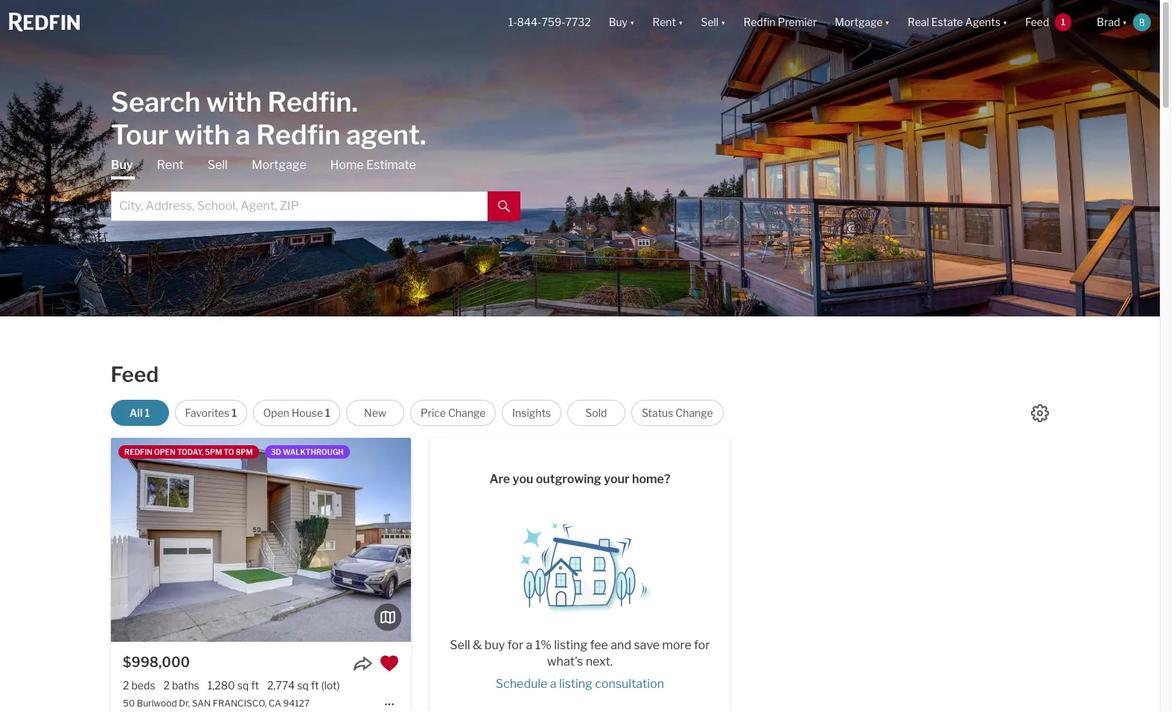 Task type: locate. For each thing, give the bounding box(es) containing it.
2 2 from the left
[[164, 679, 170, 692]]

1 horizontal spatial change
[[676, 407, 713, 419]]

1 vertical spatial a
[[526, 638, 533, 652]]

▾ right "brad"
[[1123, 16, 1128, 29]]

▾ for rent ▾
[[678, 16, 683, 29]]

mortgage
[[835, 16, 883, 29], [252, 158, 306, 172]]

your
[[604, 472, 630, 486]]

rent right buy ▾
[[653, 16, 676, 29]]

change right status
[[676, 407, 713, 419]]

ft left (lot)
[[311, 679, 319, 692]]

new
[[364, 407, 387, 419]]

Insights radio
[[502, 400, 561, 426]]

1 horizontal spatial feed
[[1026, 16, 1050, 29]]

0 vertical spatial rent
[[653, 16, 676, 29]]

0 horizontal spatial a
[[236, 118, 251, 151]]

0 horizontal spatial 2
[[123, 679, 129, 692]]

mortgage for mortgage
[[252, 158, 306, 172]]

buy link
[[111, 157, 133, 179]]

for right buy
[[508, 638, 524, 652]]

rent ▾
[[653, 16, 683, 29]]

▾ left rent ▾
[[630, 16, 635, 29]]

all
[[129, 407, 143, 419]]

for
[[508, 638, 524, 652], [694, 638, 710, 652]]

▾ right agents
[[1003, 16, 1008, 29]]

2,774
[[267, 679, 295, 692]]

1 vertical spatial redfin
[[256, 118, 340, 151]]

1%
[[535, 638, 552, 652]]

mortgage up city, address, school, agent, zip search box
[[252, 158, 306, 172]]

2 ▾ from the left
[[678, 16, 683, 29]]

are you outgrowing your home?
[[490, 472, 671, 486]]

change inside 'option'
[[448, 407, 486, 419]]

▾ right rent ▾
[[721, 16, 726, 29]]

redfin inside redfin premier button
[[744, 16, 776, 29]]

2 change from the left
[[676, 407, 713, 419]]

0 vertical spatial mortgage
[[835, 16, 883, 29]]

1
[[1061, 16, 1066, 27], [145, 407, 150, 419], [232, 407, 237, 419], [325, 407, 330, 419]]

buy down tour
[[111, 158, 133, 172]]

0 vertical spatial listing
[[554, 638, 588, 652]]

ft
[[251, 679, 259, 692], [311, 679, 319, 692]]

sq up 94127
[[297, 679, 309, 692]]

beds
[[131, 679, 155, 692]]

agent.
[[346, 118, 426, 151]]

2 horizontal spatial a
[[550, 677, 557, 691]]

0 vertical spatial buy
[[609, 16, 628, 29]]

redfin left premier
[[744, 16, 776, 29]]

sell
[[701, 16, 719, 29], [208, 158, 228, 172], [450, 638, 470, 652]]

2,774 sq ft (lot)
[[267, 679, 340, 692]]

1 vertical spatial rent
[[157, 158, 184, 172]]

sell right rent ▾
[[701, 16, 719, 29]]

rent inside tab list
[[157, 158, 184, 172]]

0 horizontal spatial ft
[[251, 679, 259, 692]]

rent ▾ button
[[653, 0, 683, 45]]

5 ▾ from the left
[[1003, 16, 1008, 29]]

0 vertical spatial sell
[[701, 16, 719, 29]]

2 ft from the left
[[311, 679, 319, 692]]

with
[[206, 85, 262, 118], [174, 118, 230, 151]]

sold
[[586, 407, 607, 419]]

buy ▾ button
[[600, 0, 644, 45]]

1 horizontal spatial sell
[[450, 638, 470, 652]]

price change
[[421, 407, 486, 419]]

open
[[263, 407, 290, 419]]

baths
[[172, 679, 199, 692]]

and
[[611, 638, 632, 652]]

0 horizontal spatial change
[[448, 407, 486, 419]]

buy inside tab list
[[111, 158, 133, 172]]

buy right 7732
[[609, 16, 628, 29]]

1 horizontal spatial buy
[[609, 16, 628, 29]]

2 baths
[[164, 679, 199, 692]]

walkthrough
[[283, 448, 344, 457]]

1 right house
[[325, 407, 330, 419]]

search
[[111, 85, 201, 118]]

0 horizontal spatial redfin
[[256, 118, 340, 151]]

ft up francisco, on the left
[[251, 679, 259, 692]]

2 vertical spatial sell
[[450, 638, 470, 652]]

sell left "&"
[[450, 638, 470, 652]]

a
[[236, 118, 251, 151], [526, 638, 533, 652], [550, 677, 557, 691]]

change inside option
[[676, 407, 713, 419]]

(lot)
[[321, 679, 340, 692]]

consultation
[[595, 677, 664, 691]]

listing inside sell & buy for a 1% listing fee and save more for what's next.
[[554, 638, 588, 652]]

4 ▾ from the left
[[885, 16, 890, 29]]

change right price
[[448, 407, 486, 419]]

1 vertical spatial buy
[[111, 158, 133, 172]]

0 vertical spatial a
[[236, 118, 251, 151]]

listing up what's
[[554, 638, 588, 652]]

2 left beds
[[123, 679, 129, 692]]

redfin premier
[[744, 16, 817, 29]]

sell right rent link
[[208, 158, 228, 172]]

1 ft from the left
[[251, 679, 259, 692]]

1 2 from the left
[[123, 679, 129, 692]]

▾
[[630, 16, 635, 29], [678, 16, 683, 29], [721, 16, 726, 29], [885, 16, 890, 29], [1003, 16, 1008, 29], [1123, 16, 1128, 29]]

2 left baths
[[164, 679, 170, 692]]

open
[[154, 448, 176, 457]]

1 horizontal spatial rent
[[653, 16, 676, 29]]

0 horizontal spatial sq
[[237, 679, 249, 692]]

brad
[[1097, 16, 1120, 29]]

feed up all
[[111, 362, 159, 387]]

1 horizontal spatial mortgage
[[835, 16, 883, 29]]

1 sq from the left
[[237, 679, 249, 692]]

3 photo of 50 burlwood dr, san francisco, ca 94127 image from the left
[[411, 438, 711, 642]]

1-844-759-7732
[[508, 16, 591, 29]]

mortgage ▾ button
[[826, 0, 899, 45]]

premier
[[778, 16, 817, 29]]

759-
[[542, 16, 566, 29]]

0 horizontal spatial feed
[[111, 362, 159, 387]]

1 vertical spatial sell
[[208, 158, 228, 172]]

1 inside favorites option
[[232, 407, 237, 419]]

2
[[123, 679, 129, 692], [164, 679, 170, 692]]

insights
[[512, 407, 551, 419]]

0 horizontal spatial sell
[[208, 158, 228, 172]]

real estate agents ▾ link
[[908, 0, 1008, 45]]

buy ▾ button
[[609, 0, 635, 45]]

▾ left real on the right of the page
[[885, 16, 890, 29]]

0 vertical spatial feed
[[1026, 16, 1050, 29]]

1 for from the left
[[508, 638, 524, 652]]

6 ▾ from the left
[[1123, 16, 1128, 29]]

1 ▾ from the left
[[630, 16, 635, 29]]

buy for buy
[[111, 158, 133, 172]]

0 horizontal spatial buy
[[111, 158, 133, 172]]

0 vertical spatial redfin
[[744, 16, 776, 29]]

real
[[908, 16, 929, 29]]

home estimate
[[330, 158, 416, 172]]

sell for sell ▾
[[701, 16, 719, 29]]

sell ▾ button
[[701, 0, 726, 45]]

rent down tour
[[157, 158, 184, 172]]

rent link
[[157, 157, 184, 173]]

mortgage inside tab list
[[252, 158, 306, 172]]

2 horizontal spatial sell
[[701, 16, 719, 29]]

1 vertical spatial mortgage
[[252, 158, 306, 172]]

option group
[[111, 400, 724, 426]]

3 ▾ from the left
[[721, 16, 726, 29]]

photo of 50 burlwood dr, san francisco, ca 94127 image
[[0, 438, 111, 642], [111, 438, 411, 642], [411, 438, 711, 642]]

for right more
[[694, 638, 710, 652]]

Sold radio
[[567, 400, 625, 426]]

1 right all
[[145, 407, 150, 419]]

1 horizontal spatial 2
[[164, 679, 170, 692]]

sell inside sell & buy for a 1% listing fee and save more for what's next.
[[450, 638, 470, 652]]

94127
[[283, 698, 310, 709]]

1 horizontal spatial redfin
[[744, 16, 776, 29]]

change for status change
[[676, 407, 713, 419]]

user photo image
[[1133, 13, 1151, 31]]

home?
[[632, 472, 671, 486]]

listing down what's
[[559, 677, 593, 691]]

1 horizontal spatial sq
[[297, 679, 309, 692]]

tab list
[[111, 157, 521, 221]]

tab list containing buy
[[111, 157, 521, 221]]

844-
[[517, 16, 542, 29]]

2 for from the left
[[694, 638, 710, 652]]

feed right agents
[[1026, 16, 1050, 29]]

francisco,
[[213, 698, 267, 709]]

City, Address, School, Agent, ZIP search field
[[111, 191, 488, 221]]

1 inside 'open house' radio
[[325, 407, 330, 419]]

1 right favorites
[[232, 407, 237, 419]]

redfin
[[744, 16, 776, 29], [256, 118, 340, 151]]

buy for buy ▾
[[609, 16, 628, 29]]

mortgage left real on the right of the page
[[835, 16, 883, 29]]

buy inside dropdown button
[[609, 16, 628, 29]]

to
[[224, 448, 234, 457]]

50 burlwood dr, san francisco, ca 94127
[[123, 698, 310, 709]]

sq up francisco, on the left
[[237, 679, 249, 692]]

0 horizontal spatial mortgage
[[252, 158, 306, 172]]

2 vertical spatial a
[[550, 677, 557, 691]]

mortgage inside mortgage ▾ dropdown button
[[835, 16, 883, 29]]

1 vertical spatial feed
[[111, 362, 159, 387]]

Open House radio
[[253, 400, 340, 426]]

1 horizontal spatial a
[[526, 638, 533, 652]]

feed
[[1026, 16, 1050, 29], [111, 362, 159, 387]]

sell inside dropdown button
[[701, 16, 719, 29]]

0 horizontal spatial rent
[[157, 158, 184, 172]]

1 horizontal spatial ft
[[311, 679, 319, 692]]

2 sq from the left
[[297, 679, 309, 692]]

status change
[[642, 407, 713, 419]]

ca
[[269, 698, 281, 709]]

▾ for mortgage ▾
[[885, 16, 890, 29]]

1 horizontal spatial for
[[694, 638, 710, 652]]

2 beds
[[123, 679, 155, 692]]

1 change from the left
[[448, 407, 486, 419]]

▾ left sell ▾
[[678, 16, 683, 29]]

redfin up "mortgage" link
[[256, 118, 340, 151]]

change
[[448, 407, 486, 419], [676, 407, 713, 419]]

0 horizontal spatial for
[[508, 638, 524, 652]]

tour
[[111, 118, 169, 151]]

rent inside dropdown button
[[653, 16, 676, 29]]



Task type: describe. For each thing, give the bounding box(es) containing it.
2 photo of 50 burlwood dr, san francisco, ca 94127 image from the left
[[111, 438, 411, 642]]

sell for sell & buy for a 1% listing fee and save more for what's next.
[[450, 638, 470, 652]]

redfin premier button
[[735, 0, 826, 45]]

sell for sell
[[208, 158, 228, 172]]

1 vertical spatial listing
[[559, 677, 593, 691]]

▾ for sell ▾
[[721, 16, 726, 29]]

Price Change radio
[[410, 400, 496, 426]]

2 for 2 baths
[[164, 679, 170, 692]]

mortgage ▾
[[835, 16, 890, 29]]

3d walkthrough
[[271, 448, 344, 457]]

sell ▾ button
[[692, 0, 735, 45]]

a inside sell & buy for a 1% listing fee and save more for what's next.
[[526, 638, 533, 652]]

rent for rent ▾
[[653, 16, 676, 29]]

All radio
[[111, 400, 169, 426]]

save
[[634, 638, 660, 652]]

real estate agents ▾
[[908, 16, 1008, 29]]

real estate agents ▾ button
[[899, 0, 1017, 45]]

1 photo of 50 burlwood dr, san francisco, ca 94127 image from the left
[[0, 438, 111, 642]]

favorites 1
[[185, 407, 237, 419]]

schedule
[[496, 677, 548, 691]]

redfin
[[124, 448, 153, 457]]

ft for 2,774 sq ft (lot)
[[311, 679, 319, 692]]

next.
[[586, 655, 613, 669]]

all 1
[[129, 407, 150, 419]]

mortgage for mortgage ▾
[[835, 16, 883, 29]]

$998,000
[[123, 655, 190, 670]]

3d
[[271, 448, 281, 457]]

New radio
[[346, 400, 404, 426]]

1,280 sq ft
[[208, 679, 259, 692]]

a inside "search with redfin. tour with a redfin agent."
[[236, 118, 251, 151]]

1,280
[[208, 679, 235, 692]]

outgrowing
[[536, 472, 602, 486]]

today,
[[177, 448, 204, 457]]

redfin inside "search with redfin. tour with a redfin agent."
[[256, 118, 340, 151]]

favorite button checkbox
[[380, 654, 399, 673]]

1-
[[508, 16, 517, 29]]

buy ▾
[[609, 16, 635, 29]]

5pm
[[205, 448, 222, 457]]

mortgage ▾ button
[[835, 0, 890, 45]]

1 inside all radio
[[145, 407, 150, 419]]

7732
[[566, 16, 591, 29]]

50
[[123, 698, 135, 709]]

sq for 2,774
[[297, 679, 309, 692]]

Favorites radio
[[175, 400, 247, 426]]

2 for 2 beds
[[123, 679, 129, 692]]

what's
[[547, 655, 583, 669]]

are
[[490, 472, 510, 486]]

status
[[642, 407, 674, 419]]

brad ▾
[[1097, 16, 1128, 29]]

mortgage link
[[252, 157, 306, 173]]

1-844-759-7732 link
[[508, 16, 591, 29]]

Status Change radio
[[631, 400, 724, 426]]

estimate
[[366, 158, 416, 172]]

option group containing all
[[111, 400, 724, 426]]

rent for rent
[[157, 158, 184, 172]]

&
[[473, 638, 482, 652]]

fee
[[590, 638, 608, 652]]

you
[[513, 472, 534, 486]]

submit search image
[[498, 201, 510, 212]]

favorite button image
[[380, 654, 399, 673]]

an image of a house image
[[506, 512, 655, 613]]

buy
[[485, 638, 505, 652]]

schedule a listing consultation
[[496, 677, 664, 691]]

estate
[[932, 16, 963, 29]]

house
[[292, 407, 323, 419]]

price
[[421, 407, 446, 419]]

redfin.
[[267, 85, 358, 118]]

▾ for buy ▾
[[630, 16, 635, 29]]

agents
[[966, 16, 1001, 29]]

change for price change
[[448, 407, 486, 419]]

rent ▾ button
[[644, 0, 692, 45]]

burlwood
[[137, 698, 177, 709]]

search with redfin. tour with a redfin agent.
[[111, 85, 426, 151]]

open house 1
[[263, 407, 330, 419]]

more
[[662, 638, 692, 652]]

favorites
[[185, 407, 230, 419]]

▾ for brad ▾
[[1123, 16, 1128, 29]]

dr,
[[179, 698, 190, 709]]

ft for 1,280 sq ft
[[251, 679, 259, 692]]

sell & buy for a 1% listing fee and save more for what's next.
[[450, 638, 710, 669]]

8pm
[[236, 448, 253, 457]]

sell ▾
[[701, 16, 726, 29]]

san
[[192, 698, 211, 709]]

sq for 1,280
[[237, 679, 249, 692]]

sell link
[[208, 157, 228, 173]]

home
[[330, 158, 364, 172]]

1 left "brad"
[[1061, 16, 1066, 27]]

home estimate link
[[330, 157, 416, 173]]

redfin open today, 5pm to 8pm
[[124, 448, 253, 457]]



Task type: vqa. For each thing, say whether or not it's contained in the screenshot.
your
yes



